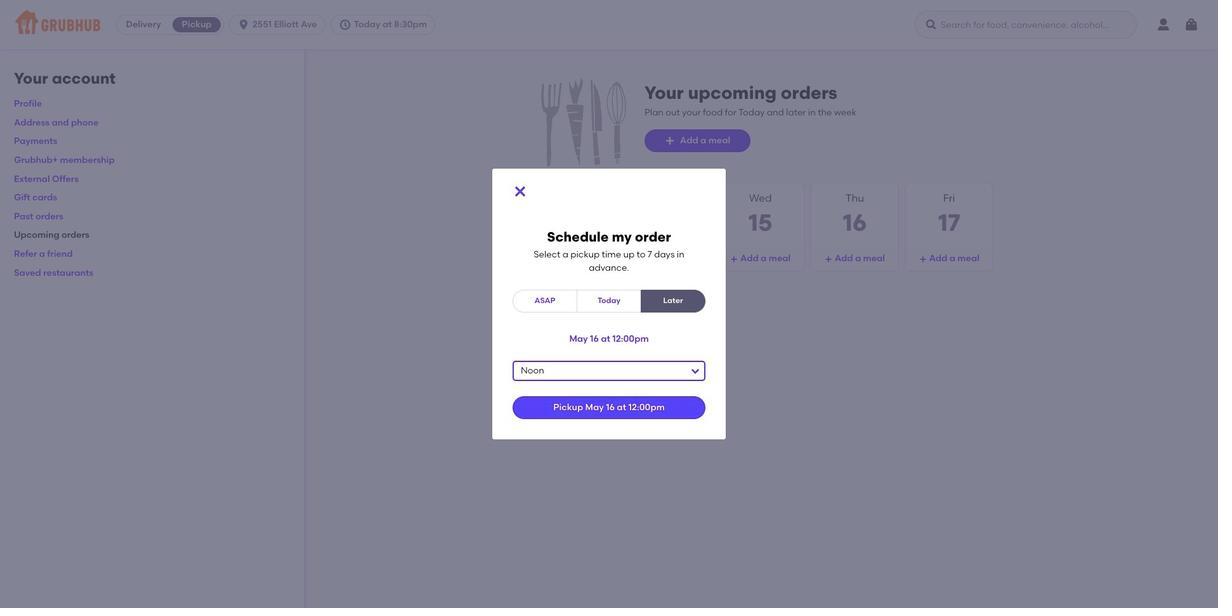 Task type: vqa. For each thing, say whether or not it's contained in the screenshot.
the leftmost svg icon
yes



Task type: locate. For each thing, give the bounding box(es) containing it.
svg image
[[1184, 17, 1199, 32], [925, 18, 938, 31], [665, 136, 675, 146], [541, 256, 549, 263], [825, 256, 832, 263]]

svg image
[[237, 18, 250, 31], [339, 18, 351, 31], [513, 184, 528, 199], [636, 256, 643, 263], [730, 256, 738, 263], [919, 256, 927, 263]]

main navigation navigation
[[0, 0, 1218, 49]]



